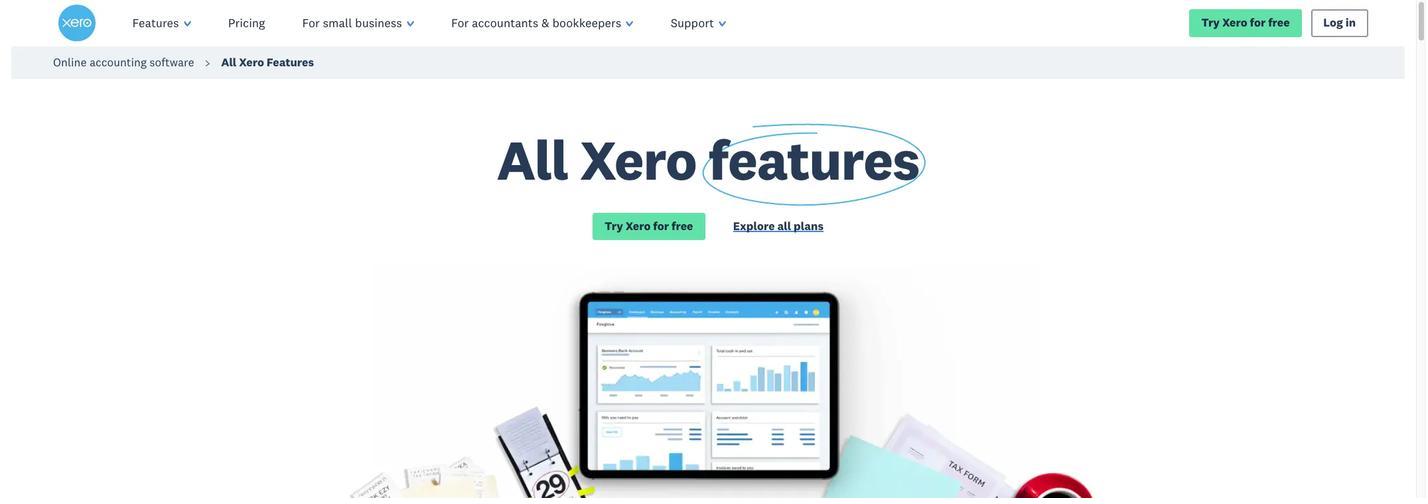 Task type: locate. For each thing, give the bounding box(es) containing it.
for small business button
[[284, 0, 433, 46]]

0 horizontal spatial for
[[653, 219, 669, 233]]

1 vertical spatial free
[[672, 219, 693, 233]]

for inside dropdown button
[[451, 15, 469, 31]]

0 vertical spatial try
[[1201, 15, 1220, 30]]

0 horizontal spatial features
[[132, 15, 179, 31]]

1 horizontal spatial for
[[1250, 15, 1266, 30]]

try xero for free
[[1201, 15, 1290, 30], [605, 219, 693, 233]]

features
[[132, 15, 179, 31], [267, 55, 314, 70]]

for
[[302, 15, 320, 31], [451, 15, 469, 31]]

0 vertical spatial try xero for free
[[1201, 15, 1290, 30]]

accountants
[[472, 15, 538, 31]]

for left small on the left top of the page
[[302, 15, 320, 31]]

1 for from the left
[[302, 15, 320, 31]]

for for for small business
[[302, 15, 320, 31]]

try xero for free link
[[1189, 10, 1302, 37], [593, 213, 705, 240]]

1 horizontal spatial try xero for free link
[[1189, 10, 1302, 37]]

all xero features
[[221, 55, 314, 70]]

in
[[1346, 15, 1356, 30]]

1 horizontal spatial try
[[1201, 15, 1220, 30]]

online accounting software
[[53, 55, 194, 70]]

1 horizontal spatial try xero for free
[[1201, 15, 1290, 30]]

0 vertical spatial free
[[1268, 15, 1290, 30]]

0 vertical spatial all
[[221, 55, 236, 70]]

log in
[[1323, 15, 1356, 30]]

for left accountants
[[451, 15, 469, 31]]

0 vertical spatial features
[[132, 15, 179, 31]]

try xero for free for log in
[[1201, 15, 1290, 30]]

0 horizontal spatial try xero for free
[[605, 219, 693, 233]]

1 horizontal spatial features
[[267, 55, 314, 70]]

breadcrumbs element
[[0, 46, 1416, 79]]

all inside 'breadcrumbs' element
[[221, 55, 236, 70]]

features up software
[[132, 15, 179, 31]]

for accountants & bookkeepers button
[[433, 0, 652, 46]]

0 horizontal spatial for
[[302, 15, 320, 31]]

free
[[1268, 15, 1290, 30], [672, 219, 693, 233]]

online
[[53, 55, 87, 70]]

pricing link
[[210, 0, 284, 46]]

0 vertical spatial for
[[1250, 15, 1266, 30]]

xero
[[1222, 15, 1247, 30], [239, 55, 264, 70], [580, 125, 697, 194], [626, 219, 651, 233]]

try xero for free link for explore all plans
[[593, 213, 705, 240]]

features inside 'dropdown button'
[[132, 15, 179, 31]]

features down 'pricing' link
[[267, 55, 314, 70]]

1 horizontal spatial all
[[497, 125, 568, 194]]

0 horizontal spatial free
[[672, 219, 693, 233]]

for small business
[[302, 15, 402, 31]]

1 vertical spatial try xero for free link
[[593, 213, 705, 240]]

1 horizontal spatial for
[[451, 15, 469, 31]]

all
[[221, 55, 236, 70], [497, 125, 568, 194]]

features inside 'breadcrumbs' element
[[267, 55, 314, 70]]

1 vertical spatial try xero for free
[[605, 219, 693, 233]]

for
[[1250, 15, 1266, 30], [653, 219, 669, 233]]

try xero for free for explore all plans
[[605, 219, 693, 233]]

2 for from the left
[[451, 15, 469, 31]]

for inside dropdown button
[[302, 15, 320, 31]]

&
[[541, 15, 549, 31]]

1 vertical spatial features
[[267, 55, 314, 70]]

0 horizontal spatial try
[[605, 219, 623, 233]]

explore
[[733, 219, 775, 233]]

0 horizontal spatial try xero for free link
[[593, 213, 705, 240]]

support button
[[652, 0, 745, 46]]

1 vertical spatial for
[[653, 219, 669, 233]]

plans
[[794, 219, 824, 233]]

free for explore
[[672, 219, 693, 233]]

try for log in
[[1201, 15, 1220, 30]]

all for all xero
[[497, 125, 568, 194]]

0 vertical spatial try xero for free link
[[1189, 10, 1302, 37]]

tablet with xero software dashboard image
[[11, 268, 1405, 498]]

small
[[323, 15, 352, 31]]

try
[[1201, 15, 1220, 30], [605, 219, 623, 233]]

1 horizontal spatial free
[[1268, 15, 1290, 30]]

pricing
[[228, 15, 265, 31]]

1 vertical spatial all
[[497, 125, 568, 194]]

all xero features link
[[221, 55, 314, 70]]

0 horizontal spatial all
[[221, 55, 236, 70]]

1 vertical spatial try
[[605, 219, 623, 233]]

software
[[150, 55, 194, 70]]



Task type: vqa. For each thing, say whether or not it's contained in the screenshot.
&
yes



Task type: describe. For each thing, give the bounding box(es) containing it.
business
[[355, 15, 402, 31]]

features
[[708, 125, 919, 194]]

try for explore all plans
[[605, 219, 623, 233]]

features button
[[114, 0, 210, 46]]

xero inside 'breadcrumbs' element
[[239, 55, 264, 70]]

for accountants & bookkeepers
[[451, 15, 621, 31]]

all for all xero features
[[221, 55, 236, 70]]

explore all plans link
[[733, 219, 824, 236]]

accounting
[[89, 55, 147, 70]]

for for log in
[[1250, 15, 1266, 30]]

all xero
[[497, 125, 708, 194]]

support
[[671, 15, 714, 31]]

xero homepage image
[[58, 5, 95, 42]]

all
[[777, 219, 791, 233]]

log in link
[[1311, 10, 1368, 37]]

free for log
[[1268, 15, 1290, 30]]

try xero for free link for log in
[[1189, 10, 1302, 37]]

for for explore all plans
[[653, 219, 669, 233]]

online accounting software link
[[53, 55, 194, 70]]

bookkeepers
[[552, 15, 621, 31]]

log
[[1323, 15, 1343, 30]]

explore all plans
[[733, 219, 824, 233]]

for for for accountants & bookkeepers
[[451, 15, 469, 31]]



